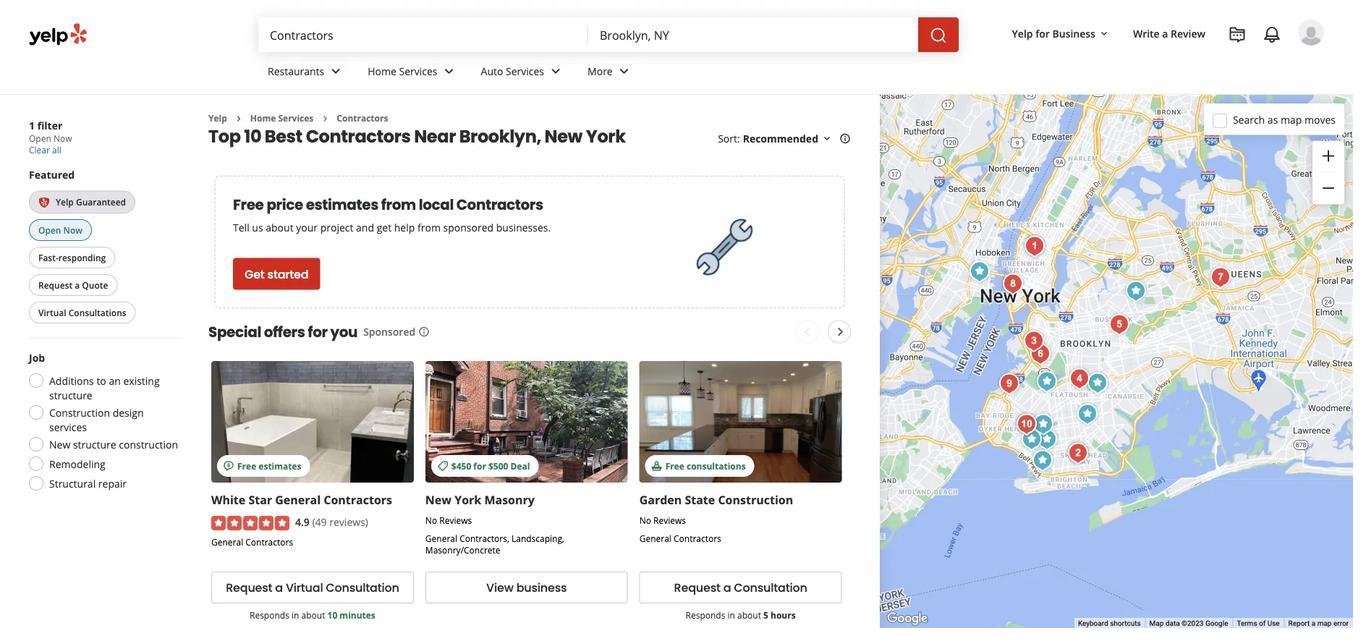 Task type: vqa. For each thing, say whether or not it's contained in the screenshot.
the Dress
no



Task type: describe. For each thing, give the bounding box(es) containing it.
moves
[[1305, 113, 1337, 127]]

$450 for $500 deal link
[[426, 361, 628, 482]]

restaurants
[[268, 64, 325, 78]]

free for estimates
[[237, 460, 256, 472]]

ark construction ny image
[[1122, 277, 1151, 306]]

in for virtual
[[292, 609, 299, 621]]

near
[[414, 124, 456, 148]]

16 deal v2 image
[[437, 460, 449, 472]]

estimates inside free price estimates from local contractors tell us about your project and get help from sponsored businesses.
[[306, 194, 379, 215]]

keyboard shortcuts button
[[1079, 619, 1141, 628]]

and
[[356, 221, 374, 235]]

a to z renovations image
[[1021, 232, 1050, 261]]

sponsored
[[443, 221, 494, 235]]

open now button
[[29, 219, 92, 241]]

1
[[29, 118, 35, 132]]

structural repair
[[49, 477, 127, 490]]

new structure construction
[[49, 438, 178, 451]]

general contractors
[[211, 536, 293, 548]]

special
[[209, 322, 261, 342]]

state
[[685, 492, 716, 507]]

0 vertical spatial home services link
[[356, 52, 470, 94]]

responds for virtual
[[250, 609, 290, 621]]

responds in about 10 minutes
[[250, 609, 376, 621]]

5
[[764, 609, 769, 621]]

open inside open now button
[[38, 224, 61, 236]]

use
[[1268, 619, 1281, 628]]

review
[[1172, 26, 1206, 40]]

business
[[1053, 26, 1096, 40]]

1 horizontal spatial from
[[418, 221, 441, 235]]

(49
[[312, 515, 327, 528]]

16 free estimates v2 image
[[223, 460, 235, 472]]

virtual inside button
[[286, 579, 323, 596]]

sponsored
[[364, 325, 416, 339]]

request a consultation
[[674, 579, 808, 596]]

request a quote button
[[29, 274, 118, 296]]

repair
[[98, 477, 127, 490]]

0 horizontal spatial home services link
[[250, 112, 314, 124]]

construction inside garden state construction no reviews general contractors
[[719, 492, 794, 507]]

ny city contractors image
[[1013, 410, 1042, 439]]

1 filter open now clear all
[[29, 118, 72, 156]]

24 chevron down v2 image for more
[[616, 63, 633, 80]]

in for consultation
[[728, 609, 736, 621]]

map
[[1150, 619, 1164, 628]]

job
[[29, 351, 45, 364]]

home inside business categories element
[[368, 64, 397, 78]]

to
[[97, 374, 106, 388]]

1 vertical spatial home
[[250, 112, 276, 124]]

contractors inside garden state construction no reviews general contractors
[[674, 532, 722, 544]]

map for moves
[[1281, 113, 1303, 127]]

consultations
[[687, 460, 746, 472]]

4.9
[[295, 515, 310, 528]]

garden state construction no reviews general contractors
[[640, 492, 794, 544]]

top 10 best contractors near brooklyn, new york
[[209, 124, 626, 148]]

featured
[[29, 168, 75, 182]]

get
[[245, 266, 265, 282]]

write a review link
[[1128, 20, 1212, 46]]

new for masonry
[[426, 492, 452, 507]]

design
[[113, 406, 144, 420]]

free price estimates from local contractors tell us about your project and get help from sponsored businesses.
[[233, 194, 551, 235]]

fast-
[[38, 252, 58, 263]]

virtual consultations button
[[29, 302, 136, 324]]

none field find
[[270, 27, 577, 43]]

masonry/concrete
[[426, 544, 501, 556]]

request a virtual consultation
[[226, 579, 399, 596]]

clear all link
[[29, 144, 61, 156]]

zoom out image
[[1321, 180, 1338, 197]]

open inside 1 filter open now clear all
[[29, 132, 51, 144]]

request for request a virtual consultation
[[226, 579, 272, 596]]

structural
[[49, 477, 96, 490]]

ny city contractors image
[[1013, 410, 1042, 439]]

get
[[377, 221, 392, 235]]

$500
[[489, 460, 509, 472]]

0 horizontal spatial services
[[278, 112, 314, 124]]

yelp for business button
[[1007, 20, 1116, 46]]

fast-responding button
[[29, 247, 115, 269]]

view business
[[487, 579, 567, 596]]

new for construction
[[49, 438, 70, 451]]

user actions element
[[1001, 18, 1345, 107]]

reviews for garden
[[654, 514, 686, 526]]

search image
[[930, 27, 948, 44]]

consultation inside request a consultation button
[[734, 579, 808, 596]]

view business link
[[426, 571, 628, 603]]

reviews for new
[[440, 514, 472, 526]]

request for request a quote
[[38, 279, 73, 291]]

mateo r. image
[[1299, 20, 1325, 46]]

map data ©2023 google
[[1150, 619, 1229, 628]]

gushi construction image
[[1030, 410, 1059, 439]]

recommended
[[743, 132, 819, 145]]

new york masonry image
[[1033, 425, 1062, 454]]

request a virtual consultation button
[[211, 571, 414, 603]]

responding
[[58, 252, 106, 263]]

about for request a virtual consultation
[[302, 609, 325, 621]]

white star general contractors link
[[211, 492, 392, 507]]

google image
[[884, 610, 932, 628]]

a for review
[[1163, 26, 1169, 40]]

next image
[[832, 323, 850, 341]]

underconstruction.aks image
[[1106, 310, 1135, 339]]

write
[[1134, 26, 1160, 40]]

yelp guaranteed button
[[29, 191, 135, 214]]

terms of use
[[1238, 619, 1281, 628]]

services for auto services link
[[506, 64, 544, 78]]

an
[[109, 374, 121, 388]]

report a map error link
[[1289, 619, 1350, 628]]

report a map error
[[1289, 619, 1350, 628]]

yelp link
[[209, 112, 227, 124]]

virtual consultations
[[38, 307, 126, 319]]

16 chevron right v2 image
[[233, 113, 245, 124]]

started
[[268, 266, 309, 282]]

16 info v2 image for special offers for you
[[419, 326, 430, 338]]

brooklyn,
[[460, 124, 542, 148]]

nrsa construction image
[[1074, 400, 1103, 429]]

yelp guaranteed
[[56, 196, 126, 208]]

free estimates link
[[211, 361, 414, 482]]

auto services link
[[470, 52, 576, 94]]

additions
[[49, 374, 94, 388]]

responds in about 5 hours
[[686, 609, 796, 621]]

zoom in image
[[1321, 147, 1338, 165]]

for for yelp
[[1036, 26, 1050, 40]]

about for request a consultation
[[738, 609, 762, 621]]

deal
[[511, 460, 530, 472]]

project
[[321, 221, 354, 235]]

report
[[1289, 619, 1311, 628]]

restaurants link
[[256, 52, 356, 94]]

4.9 star rating image
[[211, 516, 290, 530]]

offers
[[264, 322, 305, 342]]

keyboard shortcuts
[[1079, 619, 1141, 628]]

24 chevron down v2 image for home services
[[441, 63, 458, 80]]

google
[[1206, 619, 1229, 628]]

now inside 1 filter open now clear all
[[54, 132, 72, 144]]

york inside new york masonry no reviews general contractors, landscaping, masonry/concrete
[[455, 492, 482, 507]]

option group containing job
[[25, 350, 180, 495]]

services
[[49, 420, 87, 434]]

1 vertical spatial home services
[[250, 112, 314, 124]]

free for price
[[233, 194, 264, 215]]

Near text field
[[600, 27, 907, 43]]



Task type: locate. For each thing, give the bounding box(es) containing it.
for left you
[[308, 322, 328, 342]]

no up masonry/concrete
[[426, 514, 437, 526]]

16 info v2 image right 'sponsored'
[[419, 326, 430, 338]]

16 yelp guaranteed v2 image
[[38, 197, 50, 208]]

a up 'responds in about 5 hours'
[[724, 579, 732, 596]]

0 horizontal spatial request
[[38, 279, 73, 291]]

maverick design & build image
[[999, 270, 1028, 299]]

projects image
[[1229, 26, 1247, 43]]

open
[[29, 132, 51, 144], [38, 224, 61, 236]]

york
[[586, 124, 626, 148], [455, 492, 482, 507]]

3 24 chevron down v2 image from the left
[[616, 63, 633, 80]]

in down request a consultation
[[728, 609, 736, 621]]

2 consultation from the left
[[734, 579, 808, 596]]

request inside featured group
[[38, 279, 73, 291]]

0 horizontal spatial responds
[[250, 609, 290, 621]]

1 horizontal spatial 10
[[328, 609, 338, 621]]

0 vertical spatial home services
[[368, 64, 438, 78]]

request up 'responds in about 5 hours'
[[674, 579, 721, 596]]

as
[[1268, 113, 1279, 127]]

0 horizontal spatial 16 chevron down v2 image
[[822, 133, 833, 145]]

general up 4.9
[[275, 492, 321, 507]]

for inside button
[[1036, 26, 1050, 40]]

24 chevron down v2 image inside more 'link'
[[616, 63, 633, 80]]

1 vertical spatial yelp
[[209, 112, 227, 124]]

0 vertical spatial structure
[[49, 388, 92, 402]]

in down request a virtual consultation
[[292, 609, 299, 621]]

new down the 16 deal v2 icon
[[426, 492, 452, 507]]

yelp right 16 yelp guaranteed v2 image
[[56, 196, 74, 208]]

estimates up star
[[259, 460, 302, 472]]

2 in from the left
[[728, 609, 736, 621]]

1 reviews from the left
[[440, 514, 472, 526]]

a
[[1163, 26, 1169, 40], [75, 279, 80, 291], [275, 579, 283, 596], [724, 579, 732, 596], [1312, 619, 1316, 628]]

request down fast-
[[38, 279, 73, 291]]

16 info v2 image
[[840, 133, 851, 145], [419, 326, 430, 338]]

villanueva home improvements image
[[996, 370, 1024, 399]]

construction down consultations
[[719, 492, 794, 507]]

0 horizontal spatial from
[[381, 194, 416, 215]]

1 horizontal spatial services
[[399, 64, 438, 78]]

estimates
[[306, 194, 379, 215], [259, 460, 302, 472]]

1 vertical spatial estimates
[[259, 460, 302, 472]]

reviews
[[440, 514, 472, 526], [654, 514, 686, 526]]

construction inside construction design services
[[49, 406, 110, 420]]

best
[[265, 124, 303, 148]]

featured group
[[26, 168, 180, 326]]

hours
[[771, 609, 796, 621]]

reviews inside garden state construction no reviews general contractors
[[654, 514, 686, 526]]

2 horizontal spatial new
[[545, 124, 583, 148]]

for for $450
[[474, 460, 486, 472]]

no inside garden state construction no reviews general contractors
[[640, 514, 652, 526]]

general down garden
[[640, 532, 672, 544]]

0 vertical spatial from
[[381, 194, 416, 215]]

0 horizontal spatial reviews
[[440, 514, 472, 526]]

16 chevron down v2 image for recommended
[[822, 133, 833, 145]]

contractors inside free price estimates from local contractors tell us about your project and get help from sponsored businesses.
[[457, 194, 544, 215]]

1 horizontal spatial virtual
[[286, 579, 323, 596]]

a inside button
[[275, 579, 283, 596]]

yelp for yelp for business
[[1013, 26, 1034, 40]]

no
[[426, 514, 437, 526], [640, 514, 652, 526]]

0 horizontal spatial consultation
[[326, 579, 399, 596]]

general
[[275, 492, 321, 507], [426, 532, 458, 544], [640, 532, 672, 544], [211, 536, 243, 548]]

1 horizontal spatial responds
[[686, 609, 726, 621]]

free for consultations
[[666, 460, 685, 472]]

price
[[267, 194, 303, 215]]

24 chevron down v2 image for restaurants
[[327, 63, 345, 80]]

fast-responding
[[38, 252, 106, 263]]

request down general contractors
[[226, 579, 272, 596]]

24 chevron down v2 image left auto
[[441, 63, 458, 80]]

0 horizontal spatial yelp
[[56, 196, 74, 208]]

about down request a virtual consultation
[[302, 609, 325, 621]]

write a review
[[1134, 26, 1206, 40]]

16 chevron down v2 image right recommended
[[822, 133, 833, 145]]

0 horizontal spatial new
[[49, 438, 70, 451]]

a for quote
[[75, 279, 80, 291]]

0 horizontal spatial for
[[308, 322, 328, 342]]

consultation inside the request a virtual consultation button
[[326, 579, 399, 596]]

1 none field from the left
[[270, 27, 577, 43]]

0 vertical spatial map
[[1281, 113, 1303, 127]]

none field near
[[600, 27, 907, 43]]

home services link down find field
[[356, 52, 470, 94]]

free right 16 free estimates v2 image at the bottom left of the page
[[237, 460, 256, 472]]

1 horizontal spatial none field
[[600, 27, 907, 43]]

structure down additions
[[49, 388, 92, 402]]

0 horizontal spatial 10
[[244, 124, 261, 148]]

a right write
[[1163, 26, 1169, 40]]

0 vertical spatial new
[[545, 124, 583, 148]]

home services link left 16 chevron right v2 icon
[[250, 112, 314, 124]]

m hamid construction company image
[[1033, 367, 1062, 396]]

request for request a consultation
[[674, 579, 721, 596]]

0 vertical spatial home
[[368, 64, 397, 78]]

home
[[368, 64, 397, 78], [250, 112, 276, 124]]

2 horizontal spatial request
[[674, 579, 721, 596]]

general inside new york masonry no reviews general contractors, landscaping, masonry/concrete
[[426, 532, 458, 544]]

construction up services
[[49, 406, 110, 420]]

1 horizontal spatial request
[[226, 579, 272, 596]]

more
[[588, 64, 613, 78]]

services for top home services link
[[399, 64, 438, 78]]

york down more 'link'
[[586, 124, 626, 148]]

virtual inside button
[[38, 307, 66, 319]]

0 horizontal spatial home
[[250, 112, 276, 124]]

0 horizontal spatial no
[[426, 514, 437, 526]]

map region
[[838, 0, 1354, 628]]

additions to an existing structure
[[49, 374, 160, 402]]

notifications image
[[1264, 26, 1282, 43]]

map
[[1281, 113, 1303, 127], [1318, 619, 1333, 628]]

shortcuts
[[1111, 619, 1141, 628]]

terms of use link
[[1238, 619, 1281, 628]]

1 horizontal spatial no
[[640, 514, 652, 526]]

16 chevron down v2 image right business
[[1099, 28, 1111, 40]]

map left error
[[1318, 619, 1333, 628]]

your
[[296, 221, 318, 235]]

reviews inside new york masonry no reviews general contractors, landscaping, masonry/concrete
[[440, 514, 472, 526]]

2 vertical spatial yelp
[[56, 196, 74, 208]]

reviews)
[[330, 515, 368, 528]]

now
[[54, 132, 72, 144], [63, 224, 83, 236]]

for left business
[[1036, 26, 1050, 40]]

business categories element
[[256, 52, 1325, 94]]

virtual down request a quote button
[[38, 307, 66, 319]]

all
[[52, 144, 61, 156]]

sort:
[[718, 132, 740, 145]]

1 vertical spatial new
[[49, 438, 70, 451]]

1 horizontal spatial about
[[302, 609, 325, 621]]

construction
[[119, 438, 178, 451]]

1 vertical spatial for
[[308, 322, 328, 342]]

1 vertical spatial map
[[1318, 619, 1333, 628]]

white
[[211, 492, 246, 507]]

0 horizontal spatial estimates
[[259, 460, 302, 472]]

free up tell in the top left of the page
[[233, 194, 264, 215]]

©2023
[[1182, 619, 1204, 628]]

1 horizontal spatial york
[[586, 124, 626, 148]]

responds for consultation
[[686, 609, 726, 621]]

1 vertical spatial 16 info v2 image
[[419, 326, 430, 338]]

1 horizontal spatial consultation
[[734, 579, 808, 596]]

1 vertical spatial now
[[63, 224, 83, 236]]

a left quote
[[75, 279, 80, 291]]

24 chevron down v2 image right more
[[616, 63, 633, 80]]

0 horizontal spatial 16 info v2 image
[[419, 326, 430, 338]]

about right us at the top left
[[266, 221, 294, 235]]

free price estimates from local contractors image
[[689, 211, 761, 283]]

a for virtual
[[275, 579, 283, 596]]

16 info v2 image for top 10 best contractors near brooklyn, new york
[[840, 133, 851, 145]]

new inside new york masonry no reviews general contractors, landscaping, masonry/concrete
[[426, 492, 452, 507]]

estimates up project
[[306, 194, 379, 215]]

0 vertical spatial yelp
[[1013, 26, 1034, 40]]

previous image
[[799, 323, 816, 341]]

general inside garden state construction no reviews general contractors
[[640, 532, 672, 544]]

1 horizontal spatial reviews
[[654, 514, 686, 526]]

from up help at the top of page
[[381, 194, 416, 215]]

white star general contractors image
[[1064, 439, 1093, 468], [1064, 439, 1093, 468]]

1 vertical spatial home services link
[[250, 112, 314, 124]]

2 horizontal spatial about
[[738, 609, 762, 621]]

0 horizontal spatial home services
[[250, 112, 314, 124]]

landscaping,
[[512, 532, 565, 544]]

1 horizontal spatial construction
[[719, 492, 794, 507]]

consultation up minutes
[[326, 579, 399, 596]]

york down the $450
[[455, 492, 482, 507]]

option group
[[25, 350, 180, 495]]

free estimates
[[237, 460, 302, 472]]

new down services
[[49, 438, 70, 451]]

structure down construction design services
[[73, 438, 116, 451]]

auto
[[481, 64, 503, 78]]

existing
[[123, 374, 160, 388]]

no for new
[[426, 514, 437, 526]]

yelp left 16 chevron right v2 image
[[209, 112, 227, 124]]

from down "local"
[[418, 221, 441, 235]]

1 horizontal spatial yelp
[[209, 112, 227, 124]]

1 consultation from the left
[[326, 579, 399, 596]]

reviews up masonry/concrete
[[440, 514, 472, 526]]

0 horizontal spatial none field
[[270, 27, 577, 43]]

new york masonry no reviews general contractors, landscaping, masonry/concrete
[[426, 492, 565, 556]]

now inside open now button
[[63, 224, 83, 236]]

now down filter
[[54, 132, 72, 144]]

1 no from the left
[[426, 514, 437, 526]]

0 horizontal spatial map
[[1281, 113, 1303, 127]]

0 horizontal spatial in
[[292, 609, 299, 621]]

now up "fast-responding"
[[63, 224, 83, 236]]

white star general contractors
[[211, 492, 392, 507]]

$450
[[452, 460, 472, 472]]

a right the report
[[1312, 619, 1316, 628]]

filter
[[37, 118, 62, 132]]

0 horizontal spatial about
[[266, 221, 294, 235]]

24 chevron down v2 image right restaurants
[[327, 63, 345, 80]]

quote
[[82, 279, 108, 291]]

no inside new york masonry no reviews general contractors, landscaping, masonry/concrete
[[426, 514, 437, 526]]

0 vertical spatial virtual
[[38, 307, 66, 319]]

16 chevron down v2 image inside recommended popup button
[[822, 133, 833, 145]]

24 chevron down v2 image
[[327, 63, 345, 80], [441, 63, 458, 80], [616, 63, 633, 80]]

16 chevron right v2 image
[[320, 113, 331, 124]]

services down find field
[[399, 64, 438, 78]]

2 vertical spatial new
[[426, 492, 452, 507]]

responds down request a virtual consultation
[[250, 609, 290, 621]]

a up responds in about 10 minutes at the bottom left
[[275, 579, 283, 596]]

masonry
[[485, 492, 535, 507]]

10 left minutes
[[328, 609, 338, 621]]

None search field
[[258, 17, 962, 52]]

new right brooklyn,
[[545, 124, 583, 148]]

0 vertical spatial 16 info v2 image
[[840, 133, 851, 145]]

services left 24 chevron down v2 image
[[506, 64, 544, 78]]

free right 16 free consultations v2 icon
[[666, 460, 685, 472]]

free consultations link
[[640, 361, 842, 482]]

2 responds from the left
[[686, 609, 726, 621]]

home services down find field
[[368, 64, 438, 78]]

mega construction co. image
[[1084, 369, 1113, 398]]

help
[[394, 221, 415, 235]]

chuchu home improvement image
[[966, 257, 995, 286]]

1 horizontal spatial map
[[1318, 619, 1333, 628]]

a for map
[[1312, 619, 1316, 628]]

1 horizontal spatial 24 chevron down v2 image
[[441, 63, 458, 80]]

search
[[1234, 113, 1266, 127]]

yelp inside featured group
[[56, 196, 74, 208]]

search as map moves
[[1234, 113, 1337, 127]]

2 horizontal spatial 24 chevron down v2 image
[[616, 63, 633, 80]]

0 horizontal spatial york
[[455, 492, 482, 507]]

smart general contracting image
[[1029, 446, 1058, 475]]

10 right top
[[244, 124, 261, 148]]

1 in from the left
[[292, 609, 299, 621]]

a to z renovations image
[[1021, 232, 1050, 261]]

responds down request a consultation
[[686, 609, 726, 621]]

group
[[1313, 141, 1345, 205]]

request inside button
[[226, 579, 272, 596]]

1 vertical spatial 10
[[328, 609, 338, 621]]

no for garden
[[640, 514, 652, 526]]

map right as
[[1281, 113, 1303, 127]]

1 horizontal spatial 16 info v2 image
[[840, 133, 851, 145]]

0 vertical spatial 16 chevron down v2 image
[[1099, 28, 1111, 40]]

1 vertical spatial 16 chevron down v2 image
[[822, 133, 833, 145]]

open up fast-
[[38, 224, 61, 236]]

1 24 chevron down v2 image from the left
[[327, 63, 345, 80]]

0 vertical spatial open
[[29, 132, 51, 144]]

services left 16 chevron right v2 icon
[[278, 112, 314, 124]]

yelp for 'yelp' link
[[209, 112, 227, 124]]

open down 1
[[29, 132, 51, 144]]

2 24 chevron down v2 image from the left
[[441, 63, 458, 80]]

local
[[419, 194, 454, 215]]

consultation up 5
[[734, 579, 808, 596]]

home right 16 chevron right v2 image
[[250, 112, 276, 124]]

ace home renovation image
[[1027, 340, 1056, 369]]

16 chevron down v2 image inside yelp for business button
[[1099, 28, 1111, 40]]

home services link
[[356, 52, 470, 94], [250, 112, 314, 124]]

10
[[244, 124, 261, 148], [328, 609, 338, 621]]

24 chevron down v2 image inside restaurants link
[[327, 63, 345, 80]]

consultations
[[69, 307, 126, 319]]

1 horizontal spatial home
[[368, 64, 397, 78]]

a for consultation
[[724, 579, 732, 596]]

Find text field
[[270, 27, 577, 43]]

16 free consultations v2 image
[[651, 460, 663, 472]]

general down 4.9 star rating 'image'
[[211, 536, 243, 548]]

0 vertical spatial now
[[54, 132, 72, 144]]

None field
[[270, 27, 577, 43], [600, 27, 907, 43]]

1 horizontal spatial home services
[[368, 64, 438, 78]]

2 vertical spatial for
[[474, 460, 486, 472]]

1 horizontal spatial 16 chevron down v2 image
[[1099, 28, 1111, 40]]

virtual up responds in about 10 minutes at the bottom left
[[286, 579, 323, 596]]

2 horizontal spatial yelp
[[1013, 26, 1034, 40]]

0 horizontal spatial construction
[[49, 406, 110, 420]]

1 horizontal spatial estimates
[[306, 194, 379, 215]]

0 horizontal spatial virtual
[[38, 307, 66, 319]]

0 vertical spatial york
[[586, 124, 626, 148]]

open now
[[38, 224, 83, 236]]

free inside free price estimates from local contractors tell us about your project and get help from sponsored businesses.
[[233, 194, 264, 215]]

terms
[[1238, 619, 1258, 628]]

request a quote
[[38, 279, 108, 291]]

1 vertical spatial structure
[[73, 438, 116, 451]]

1 vertical spatial construction
[[719, 492, 794, 507]]

16 chevron down v2 image for yelp for business
[[1099, 28, 1111, 40]]

about left 5
[[738, 609, 762, 621]]

yelp inside user actions element
[[1013, 26, 1034, 40]]

1 horizontal spatial new
[[426, 492, 452, 507]]

2 horizontal spatial services
[[506, 64, 544, 78]]

special offers for you
[[209, 322, 358, 342]]

1 responds from the left
[[250, 609, 290, 621]]

structure
[[49, 388, 92, 402], [73, 438, 116, 451]]

1 vertical spatial open
[[38, 224, 61, 236]]

home services
[[368, 64, 438, 78], [250, 112, 314, 124]]

error
[[1334, 619, 1350, 628]]

a inside group
[[75, 279, 80, 291]]

24 chevron down v2 image
[[547, 63, 565, 80]]

vital construction ny image
[[1018, 425, 1047, 454]]

2 no from the left
[[640, 514, 652, 526]]

1 horizontal spatial for
[[474, 460, 486, 472]]

new
[[545, 124, 583, 148], [49, 438, 70, 451], [426, 492, 452, 507]]

request
[[38, 279, 73, 291], [226, 579, 272, 596], [674, 579, 721, 596]]

0 vertical spatial estimates
[[306, 194, 379, 215]]

for left "$500"
[[474, 460, 486, 472]]

minutes
[[340, 609, 376, 621]]

no down garden
[[640, 514, 652, 526]]

contractors
[[337, 112, 388, 124], [306, 124, 411, 148], [457, 194, 544, 215], [324, 492, 392, 507], [674, 532, 722, 544], [246, 536, 293, 548]]

1 horizontal spatial in
[[728, 609, 736, 621]]

structure inside additions to an existing structure
[[49, 388, 92, 402]]

map for error
[[1318, 619, 1333, 628]]

4.9 (49 reviews)
[[295, 515, 368, 528]]

remodeling
[[49, 457, 106, 471]]

yelp left business
[[1013, 26, 1034, 40]]

24 chevron down v2 image inside home services link
[[441, 63, 458, 80]]

2 none field from the left
[[600, 27, 907, 43]]

innovation construction ny image
[[1066, 365, 1095, 394]]

16 chevron down v2 image
[[1099, 28, 1111, 40], [822, 133, 833, 145]]

auto services
[[481, 64, 544, 78]]

more link
[[576, 52, 645, 94]]

home services left 16 chevron right v2 icon
[[250, 112, 314, 124]]

reviews down garden
[[654, 514, 686, 526]]

1 horizontal spatial home services link
[[356, 52, 470, 94]]

0 vertical spatial for
[[1036, 26, 1050, 40]]

star
[[249, 492, 272, 507]]

yelp for business
[[1013, 26, 1096, 40]]

2 reviews from the left
[[654, 514, 686, 526]]

acr pro contractors image
[[1020, 327, 1049, 356]]

0 horizontal spatial 24 chevron down v2 image
[[327, 63, 345, 80]]

general left contractors,
[[426, 532, 458, 544]]

home services inside business categories element
[[368, 64, 438, 78]]

1 vertical spatial york
[[455, 492, 482, 507]]

arta restoration image
[[1207, 263, 1236, 292]]

clear
[[29, 144, 50, 156]]

home up contractors link in the top of the page
[[368, 64, 397, 78]]

yelp for yelp guaranteed
[[56, 196, 74, 208]]

get started button
[[233, 258, 320, 290]]

2 horizontal spatial for
[[1036, 26, 1050, 40]]

16 info v2 image right recommended popup button
[[840, 133, 851, 145]]

about inside free price estimates from local contractors tell us about your project and get help from sponsored businesses.
[[266, 221, 294, 235]]

0 vertical spatial construction
[[49, 406, 110, 420]]

0 vertical spatial 10
[[244, 124, 261, 148]]

contractors link
[[337, 112, 388, 124]]

1 vertical spatial virtual
[[286, 579, 323, 596]]

services
[[399, 64, 438, 78], [506, 64, 544, 78], [278, 112, 314, 124]]

of
[[1260, 619, 1266, 628]]

1 vertical spatial from
[[418, 221, 441, 235]]



